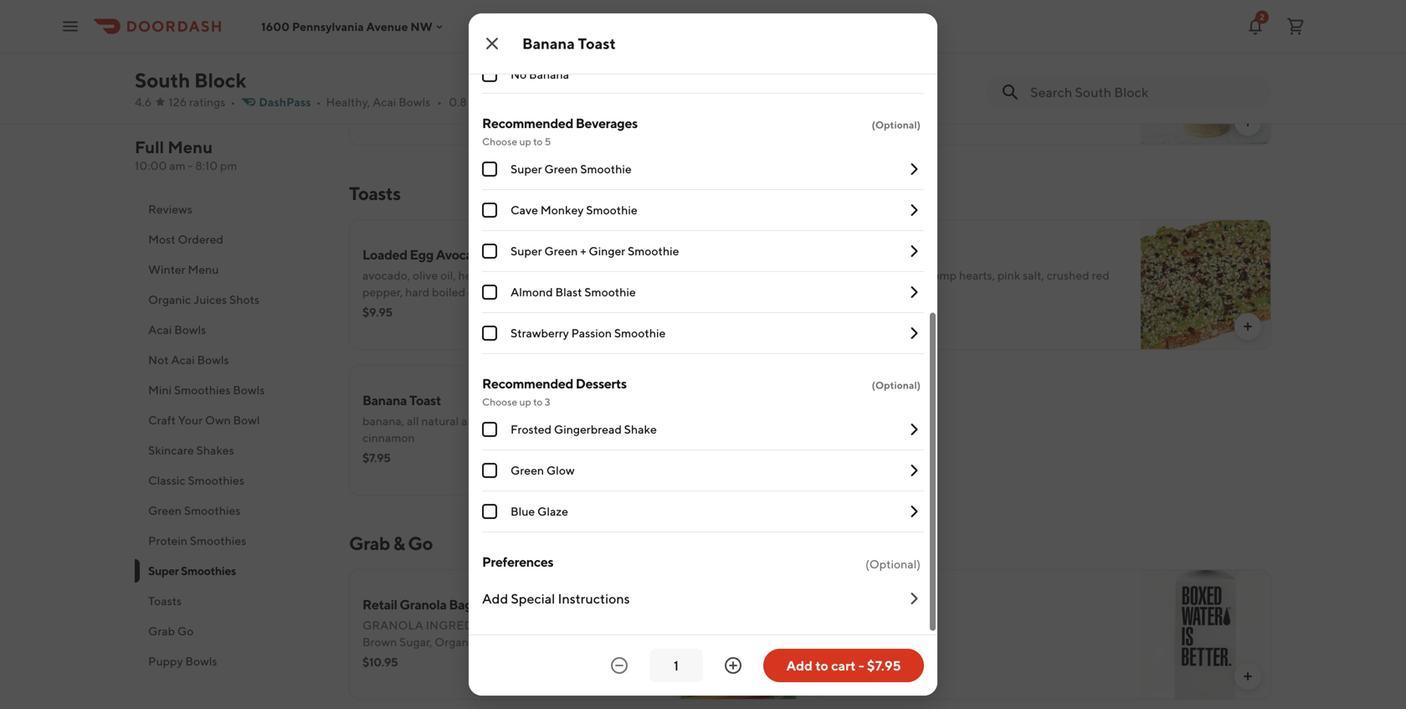 Task type: describe. For each thing, give the bounding box(es) containing it.
- inside button
[[859, 658, 865, 674]]

up for recommended beverages
[[520, 136, 531, 147]]

ordered
[[178, 232, 224, 246]]

olive inside the avocado toast avocado, olive oil, hemp hearts, pink salt, crushed red pepper $7.95
[[881, 268, 906, 282]]

recommended desserts group
[[482, 374, 925, 533]]

Strawberry Passion Smoothie checkbox
[[482, 326, 497, 341]]

strawberry passion smoothie
[[511, 326, 666, 340]]

natural
[[422, 414, 459, 428]]

choose for recommended beverages
[[482, 136, 518, 147]]

bowls for mini
[[233, 383, 265, 397]]

oil, inside loaded egg avocado toast avocado, olive oil, hemp hearts, pink salt, crushed red pepper, hard boiled egg, microgreens $9.95
[[441, 268, 456, 282]]

protein smoothies button
[[135, 526, 329, 556]]

smoothies for protein
[[190, 534, 246, 548]]

hemp inside loaded egg avocado toast avocado, olive oil, hemp hearts, pink salt, crushed red pepper, hard boiled egg, microgreens $9.95
[[458, 268, 489, 282]]

grab go button
[[135, 616, 329, 646]]

0 items, open order cart image
[[1286, 16, 1306, 36]]

hearts, inside the avocado toast avocado, olive oil, hemp hearts, pink salt, crushed red pepper $7.95
[[960, 268, 996, 282]]

go inside 'button'
[[177, 624, 194, 638]]

classic
[[148, 474, 186, 487]]

red inside the avocado toast avocado, olive oil, hemp hearts, pink salt, crushed red pepper $7.95
[[1092, 268, 1110, 282]]

juice
[[597, 72, 623, 86]]

no banana
[[511, 67, 569, 81]]

1600
[[261, 19, 290, 33]]

hard
[[405, 285, 430, 299]]

smoothie inside the 'warrior smoothie organic acai, bananas, strawberry, pineapple juice $9.95+'
[[410, 51, 467, 67]]

bowls for healthy,
[[399, 95, 431, 109]]

organic juices shots button
[[135, 285, 329, 315]]

up for recommended desserts
[[520, 396, 531, 408]]

super for super green + ginger smoothie
[[511, 244, 542, 258]]

toasts button
[[135, 586, 329, 616]]

&
[[393, 533, 405, 554]]

recommended beverages group
[[482, 114, 925, 354]]

not acai bowls button
[[135, 345, 329, 375]]

loaded
[[363, 247, 408, 263]]

smoothies for super
[[181, 564, 236, 578]]

not acai bowls
[[148, 353, 229, 367]]

hearts, inside loaded egg avocado toast avocado, olive oil, hemp hearts, pink salt, crushed red pepper, hard boiled egg, microgreens $9.95
[[491, 268, 528, 282]]

avocado toast image
[[1141, 219, 1272, 350]]

cart
[[832, 658, 856, 674]]

decrease quantity by 1 image
[[610, 656, 630, 676]]

$7.95 inside button
[[867, 658, 902, 674]]

banana toast dialog
[[469, 0, 938, 696]]

Current quantity is 1 number field
[[660, 657, 693, 675]]

bananas, inside unsweetened almond milk, bananas, mangos, turmeric, ginger, raw honey  calories: 309  turmeric benefits: contains curcumin, a substance with powerful  anti- inflammatory and antioxidant properties.
[[975, 64, 1022, 78]]

smoothie for super green smoothie
[[581, 162, 632, 176]]

skincare shakes button
[[135, 435, 329, 466]]

acai bowls
[[148, 323, 206, 337]]

3 • from the left
[[437, 95, 442, 109]]

mi
[[469, 95, 482, 109]]

retail granola bag (organic)
[[363, 597, 528, 613]]

loaded egg avocado toast image
[[673, 219, 804, 350]]

bowls for not
[[197, 353, 229, 367]]

microgreens
[[493, 285, 559, 299]]

green down 5 at the left top of the page
[[545, 162, 578, 176]]

blast
[[556, 285, 582, 299]]

No Granola checkbox
[[482, 29, 497, 44]]

cave monkey smoothie
[[511, 203, 638, 217]]

frosted
[[511, 422, 552, 436]]

organic
[[148, 293, 191, 306]]

2 vertical spatial (optional)
[[866, 557, 921, 571]]

featured items button
[[135, 164, 329, 194]]

group containing no granola
[[482, 0, 925, 94]]

add item to cart image for golden smoothie image
[[1242, 116, 1255, 129]]

raw inside unsweetened almond milk, bananas, mangos, turmeric, ginger, raw honey  calories: 309  turmeric benefits: contains curcumin, a substance with powerful  anti- inflammatory and antioxidant properties.
[[869, 81, 888, 95]]

open menu image
[[60, 16, 80, 36]]

- inside full menu 10:00 am - 8:10 pm
[[188, 159, 193, 173]]

smoothies for green
[[184, 504, 241, 518]]

acai,
[[405, 72, 429, 86]]

ginger,
[[831, 81, 867, 95]]

puppy bowls
[[148, 654, 217, 668]]

antioxidant
[[926, 114, 986, 128]]

mangos,
[[1024, 64, 1069, 78]]

south block
[[135, 68, 246, 92]]

toast inside loaded egg avocado toast avocado, olive oil, hemp hearts, pink salt, crushed red pepper, hard boiled egg, microgreens $9.95
[[491, 247, 522, 263]]

almond inside banana toast banana, all natural almond butter, granola, raw honey, cinnamon $7.95
[[461, 414, 502, 428]]

retail
[[363, 597, 397, 613]]

turmeric,
[[1071, 64, 1119, 78]]

south
[[135, 68, 190, 92]]

add item to cart image
[[1242, 320, 1255, 333]]

grab & go
[[349, 533, 433, 554]]

recommended beverages choose up to 5
[[482, 115, 638, 147]]

turmeric
[[999, 81, 1062, 95]]

grab for grab & go
[[349, 533, 390, 554]]

recommended for recommended desserts
[[482, 376, 574, 391]]

1 vertical spatial banana
[[529, 67, 569, 81]]

calories:
[[926, 81, 972, 95]]

to inside button
[[816, 658, 829, 674]]

126
[[169, 95, 187, 109]]

frosted gingerbread shake
[[511, 422, 657, 436]]

super for super green smoothie
[[511, 162, 542, 176]]

smoothies for classic
[[188, 474, 244, 487]]

close banana toast image
[[482, 33, 502, 54]]

mini smoothies bowls button
[[135, 375, 329, 405]]

Green Glow checkbox
[[482, 463, 497, 478]]

to for desserts
[[533, 396, 543, 408]]

1 horizontal spatial go
[[408, 533, 433, 554]]

juices
[[194, 293, 227, 306]]

toast for avocado toast avocado, olive oil, hemp hearts, pink salt, crushed red pepper $7.95
[[885, 247, 917, 263]]

dashpass •
[[259, 95, 321, 109]]

smoothie for strawberry passion smoothie
[[615, 326, 666, 340]]

monkey
[[541, 203, 584, 217]]

smoothies for mini
[[174, 383, 231, 397]]

strawberry
[[511, 326, 569, 340]]

hemp inside the avocado toast avocado, olive oil, hemp hearts, pink salt, crushed red pepper $7.95
[[927, 268, 957, 282]]

winter menu
[[148, 263, 219, 276]]

Super Green + Ginger Smoothie checkbox
[[482, 244, 497, 259]]

super smoothies
[[148, 564, 236, 578]]

honey,
[[608, 414, 643, 428]]

warrior
[[363, 51, 408, 67]]

1 • from the left
[[231, 95, 236, 109]]

full menu 10:00 am - 8:10 pm
[[135, 137, 237, 173]]

acai bowls button
[[135, 315, 329, 345]]

pepper
[[831, 285, 869, 299]]

cinnamon
[[363, 431, 415, 445]]

add for add special instructions
[[482, 591, 508, 607]]

glow
[[547, 464, 575, 477]]

toast for banana toast banana, all natural almond butter, granola, raw honey, cinnamon $7.95
[[409, 392, 441, 408]]

strawberry,
[[481, 72, 539, 86]]

$7.95 inside banana toast banana, all natural almond butter, granola, raw honey, cinnamon $7.95
[[363, 451, 391, 465]]

honey
[[891, 81, 924, 95]]

granola for retail
[[400, 597, 447, 613]]

protein smoothies
[[148, 534, 246, 548]]

loaded egg avocado toast avocado, olive oil, hemp hearts, pink salt, crushed red pepper, hard boiled egg, microgreens $9.95
[[363, 247, 642, 319]]

banana toast banana, all natural almond butter, granola, raw honey, cinnamon $7.95
[[363, 392, 643, 465]]

toast for banana toast
[[578, 34, 616, 52]]

super green smoothie
[[511, 162, 632, 176]]

milk,
[[948, 64, 973, 78]]

mini smoothies bowls
[[148, 383, 265, 397]]

Frosted Gingerbread Shake checkbox
[[482, 422, 497, 437]]

shots
[[229, 293, 260, 306]]

featured
[[148, 172, 197, 186]]

$7.95 inside the avocado toast avocado, olive oil, hemp hearts, pink salt, crushed red pepper $7.95
[[831, 305, 859, 319]]

raw inside banana toast banana, all natural almond butter, granola, raw honey, cinnamon $7.95
[[587, 414, 606, 428]]

passion
[[572, 326, 612, 340]]

menu for winter
[[188, 263, 219, 276]]

smoothie right ginger
[[628, 244, 680, 258]]



Task type: locate. For each thing, give the bounding box(es) containing it.
1 horizontal spatial bananas,
[[975, 64, 1022, 78]]

1 vertical spatial up
[[520, 396, 531, 408]]

recommended up 5 at the left top of the page
[[482, 115, 574, 131]]

1 choose from the top
[[482, 136, 518, 147]]

2 vertical spatial $7.95
[[867, 658, 902, 674]]

benefits:
[[1065, 81, 1125, 95]]

1 no from the top
[[511, 30, 527, 44]]

to inside recommended beverages choose up to 5
[[533, 136, 543, 147]]

309
[[975, 81, 997, 95]]

items
[[199, 172, 229, 186]]

1 vertical spatial grab
[[148, 624, 175, 638]]

1 horizontal spatial $7.95
[[831, 305, 859, 319]]

0 horizontal spatial grab
[[148, 624, 175, 638]]

salt, inside the avocado toast avocado, olive oil, hemp hearts, pink salt, crushed red pepper $7.95
[[1023, 268, 1045, 282]]

0 horizontal spatial oil,
[[441, 268, 456, 282]]

1 vertical spatial choose
[[482, 396, 518, 408]]

pink inside loaded egg avocado toast avocado, olive oil, hemp hearts, pink salt, crushed red pepper, hard boiled egg, microgreens $9.95
[[530, 268, 553, 282]]

add item to cart image for box water image
[[1242, 670, 1255, 683]]

avocado up pepper
[[831, 247, 883, 263]]

bowls inside acai bowls "button"
[[174, 323, 206, 337]]

green left +
[[545, 244, 578, 258]]

super for super smoothies
[[148, 564, 179, 578]]

recommended inside recommended beverages choose up to 5
[[482, 115, 574, 131]]

choose inside recommended beverages choose up to 5
[[482, 136, 518, 147]]

1 horizontal spatial avocado
[[831, 247, 883, 263]]

1600 pennsylvania avenue nw button
[[261, 19, 446, 33]]

2 oil, from the left
[[909, 268, 924, 282]]

no
[[511, 30, 527, 44], [511, 67, 527, 81]]

0 vertical spatial toasts
[[349, 183, 401, 204]]

(optional) inside recommended desserts "group"
[[872, 379, 921, 391]]

box water image
[[1141, 569, 1272, 700]]

0 vertical spatial add
[[482, 591, 508, 607]]

1 horizontal spatial oil,
[[909, 268, 924, 282]]

toast inside banana toast dialog
[[578, 34, 616, 52]]

to for beverages
[[533, 136, 543, 147]]

1 oil, from the left
[[441, 268, 456, 282]]

super down 'protein'
[[148, 564, 179, 578]]

1 horizontal spatial salt,
[[1023, 268, 1045, 282]]

1 horizontal spatial hearts,
[[960, 268, 996, 282]]

2 up from the top
[[520, 396, 531, 408]]

raw left honey,
[[587, 414, 606, 428]]

egg
[[410, 247, 434, 263]]

2 avocado, from the left
[[831, 268, 879, 282]]

0 horizontal spatial avocado
[[436, 247, 488, 263]]

puppy bowls button
[[135, 646, 329, 677]]

1 vertical spatial -
[[859, 658, 865, 674]]

choose up butter,
[[482, 396, 518, 408]]

no for no banana
[[511, 67, 527, 81]]

bowls up the bowl
[[233, 383, 265, 397]]

olive inside loaded egg avocado toast avocado, olive oil, hemp hearts, pink salt, crushed red pepper, hard boiled egg, microgreens $9.95
[[413, 268, 438, 282]]

2 avocado from the left
[[831, 247, 883, 263]]

recommended inside recommended desserts choose up to 3
[[482, 376, 574, 391]]

0 vertical spatial go
[[408, 533, 433, 554]]

0 vertical spatial no
[[511, 30, 527, 44]]

smoothie up acai,
[[410, 51, 467, 67]]

green smoothies
[[148, 504, 241, 518]]

Super Green Smoothie checkbox
[[482, 162, 497, 177]]

ginger
[[589, 244, 626, 258]]

dashpass
[[259, 95, 311, 109]]

boiled
[[432, 285, 466, 299]]

avocado up boiled
[[436, 247, 488, 263]]

pink inside the avocado toast avocado, olive oil, hemp hearts, pink salt, crushed red pepper $7.95
[[998, 268, 1021, 282]]

unsweetened almond milk, bananas, mangos, turmeric, ginger, raw honey  calories: 309  turmeric benefits: contains curcumin, a substance with powerful  anti- inflammatory and antioxidant properties.
[[831, 64, 1125, 128]]

no right the close banana toast image
[[511, 30, 527, 44]]

1 horizontal spatial crushed
[[1047, 268, 1090, 282]]

almond
[[905, 64, 945, 78], [461, 414, 502, 428]]

to left 5 at the left top of the page
[[533, 136, 543, 147]]

2 salt, from the left
[[1023, 268, 1045, 282]]

acai up "not"
[[148, 323, 172, 337]]

super right super green + ginger smoothie checkbox
[[511, 244, 542, 258]]

1 horizontal spatial granola
[[529, 30, 572, 44]]

1 vertical spatial no
[[511, 67, 527, 81]]

featured items
[[148, 172, 229, 186]]

banana up banana,
[[363, 392, 407, 408]]

to left cart
[[816, 658, 829, 674]]

salt, inside loaded egg avocado toast avocado, olive oil, hemp hearts, pink salt, crushed red pepper, hard boiled egg, microgreens $9.95
[[555, 268, 577, 282]]

1 vertical spatial to
[[533, 396, 543, 408]]

1 vertical spatial menu
[[188, 263, 219, 276]]

2 recommended from the top
[[482, 376, 574, 391]]

avocado, inside the avocado toast avocado, olive oil, hemp hearts, pink salt, crushed red pepper $7.95
[[831, 268, 879, 282]]

2 choose from the top
[[482, 396, 518, 408]]

add to cart - $7.95
[[787, 658, 902, 674]]

add item to cart image for retail granola bag (organic) "image"
[[774, 670, 787, 683]]

almond inside unsweetened almond milk, bananas, mangos, turmeric, ginger, raw honey  calories: 309  turmeric benefits: contains curcumin, a substance with powerful  anti- inflammatory and antioxidant properties.
[[905, 64, 945, 78]]

-
[[188, 159, 193, 173], [859, 658, 865, 674]]

1 vertical spatial acai
[[148, 323, 172, 337]]

properties.
[[989, 114, 1046, 128]]

0 horizontal spatial add
[[482, 591, 508, 607]]

2 hemp from the left
[[927, 268, 957, 282]]

0 vertical spatial -
[[188, 159, 193, 173]]

all
[[407, 414, 419, 428]]

0 horizontal spatial avocado,
[[363, 268, 411, 282]]

no for no granola
[[511, 30, 527, 44]]

2 vertical spatial super
[[148, 564, 179, 578]]

increase quantity by 1 image
[[724, 656, 744, 676]]

0 vertical spatial banana
[[523, 34, 575, 52]]

most ordered button
[[135, 224, 329, 255]]

0 vertical spatial $7.95
[[831, 305, 859, 319]]

0 horizontal spatial go
[[177, 624, 194, 638]]

5
[[545, 136, 551, 147]]

(optional) for recommended beverages
[[872, 119, 921, 131]]

2 horizontal spatial $7.95
[[867, 658, 902, 674]]

granola left bag
[[400, 597, 447, 613]]

smoothies up protein smoothies
[[184, 504, 241, 518]]

toast inside banana toast banana, all natural almond butter, granola, raw honey, cinnamon $7.95
[[409, 392, 441, 408]]

1 vertical spatial add
[[787, 658, 813, 674]]

1 vertical spatial granola
[[400, 597, 447, 613]]

2 olive from the left
[[881, 268, 906, 282]]

almond left butter,
[[461, 414, 502, 428]]

olive
[[413, 268, 438, 282], [881, 268, 906, 282]]

classic smoothies
[[148, 474, 244, 487]]

0 horizontal spatial pink
[[530, 268, 553, 282]]

green inside recommended desserts "group"
[[511, 464, 544, 477]]

1 vertical spatial (optional)
[[872, 379, 921, 391]]

1 pink from the left
[[530, 268, 553, 282]]

am
[[169, 159, 186, 173]]

banana up "no banana"
[[523, 34, 575, 52]]

0 vertical spatial choose
[[482, 136, 518, 147]]

toasts up grab go
[[148, 594, 182, 608]]

2 vertical spatial to
[[816, 658, 829, 674]]

banana inside banana toast banana, all natural almond butter, granola, raw honey, cinnamon $7.95
[[363, 392, 407, 408]]

- right cart
[[859, 658, 865, 674]]

banana for banana toast banana, all natural almond butter, granola, raw honey, cinnamon $7.95
[[363, 392, 407, 408]]

0 horizontal spatial olive
[[413, 268, 438, 282]]

1 horizontal spatial raw
[[869, 81, 888, 95]]

grab inside 'button'
[[148, 624, 175, 638]]

0 horizontal spatial bananas,
[[431, 72, 478, 86]]

up up butter,
[[520, 396, 531, 408]]

2 red from the left
[[1092, 268, 1110, 282]]

2 • from the left
[[316, 95, 321, 109]]

reviews button
[[135, 194, 329, 224]]

1 avocado from the left
[[436, 247, 488, 263]]

no right no banana option
[[511, 67, 527, 81]]

bananas, inside the 'warrior smoothie organic acai, bananas, strawberry, pineapple juice $9.95+'
[[431, 72, 478, 86]]

0 vertical spatial up
[[520, 136, 531, 147]]

1 horizontal spatial red
[[1092, 268, 1110, 282]]

smoothie right passion
[[615, 326, 666, 340]]

crushed
[[579, 268, 622, 282], [1047, 268, 1090, 282]]

1 horizontal spatial almond
[[905, 64, 945, 78]]

bag
[[449, 597, 473, 613]]

2
[[1260, 12, 1265, 22]]

1 crushed from the left
[[579, 268, 622, 282]]

0 vertical spatial raw
[[869, 81, 888, 95]]

(optional) for recommended desserts
[[872, 379, 921, 391]]

0 vertical spatial almond
[[905, 64, 945, 78]]

• left the healthy,
[[316, 95, 321, 109]]

1 vertical spatial raw
[[587, 414, 606, 428]]

craft
[[148, 413, 176, 427]]

most ordered
[[148, 232, 224, 246]]

almond up honey
[[905, 64, 945, 78]]

super green + ginger smoothie
[[511, 244, 680, 258]]

avocado toast avocado, olive oil, hemp hearts, pink salt, crushed red pepper $7.95
[[831, 247, 1110, 319]]

menu up am
[[168, 137, 213, 157]]

0 vertical spatial super
[[511, 162, 542, 176]]

0 horizontal spatial -
[[188, 159, 193, 173]]

grab
[[349, 533, 390, 554], [148, 624, 175, 638]]

banana for banana toast
[[523, 34, 575, 52]]

0 horizontal spatial red
[[624, 268, 642, 282]]

green glow
[[511, 464, 575, 477]]

• left 0.8
[[437, 95, 442, 109]]

menu for full
[[168, 137, 213, 157]]

bananas, up 309
[[975, 64, 1022, 78]]

$9.95
[[363, 305, 393, 319]]

almond
[[511, 285, 553, 299]]

organic
[[363, 72, 402, 86]]

add right bag
[[482, 591, 508, 607]]

toasts inside button
[[148, 594, 182, 608]]

bowls right puppy
[[185, 654, 217, 668]]

super
[[511, 162, 542, 176], [511, 244, 542, 258], [148, 564, 179, 578]]

bowls
[[399, 95, 431, 109], [174, 323, 206, 337], [197, 353, 229, 367], [233, 383, 265, 397], [185, 654, 217, 668]]

powerful
[[1024, 98, 1072, 111]]

ratings
[[189, 95, 226, 109]]

skincare
[[148, 443, 194, 457]]

gingerbread
[[554, 422, 622, 436]]

2 no from the top
[[511, 67, 527, 81]]

recommended for recommended beverages
[[482, 115, 574, 131]]

smoothies down shakes in the bottom left of the page
[[188, 474, 244, 487]]

add to cart - $7.95 button
[[764, 649, 925, 682]]

$7.95 down pepper
[[831, 305, 859, 319]]

shake
[[624, 422, 657, 436]]

1 hearts, from the left
[[491, 268, 528, 282]]

up inside recommended desserts choose up to 3
[[520, 396, 531, 408]]

smoothie
[[410, 51, 467, 67], [581, 162, 632, 176], [586, 203, 638, 217], [628, 244, 680, 258], [585, 285, 636, 299], [615, 326, 666, 340]]

instructions
[[558, 591, 630, 607]]

avocado, up pepper
[[831, 268, 879, 282]]

Item Search search field
[[1031, 83, 1259, 101]]

2 vertical spatial banana
[[363, 392, 407, 408]]

0 vertical spatial recommended
[[482, 115, 574, 131]]

add inside add special instructions button
[[482, 591, 508, 607]]

- right am
[[188, 159, 193, 173]]

0 vertical spatial acai
[[373, 95, 396, 109]]

bowls inside not acai bowls button
[[197, 353, 229, 367]]

puppy
[[148, 654, 183, 668]]

0 vertical spatial to
[[533, 136, 543, 147]]

recommended desserts choose up to 3
[[482, 376, 627, 408]]

group
[[482, 0, 925, 94]]

pink
[[530, 268, 553, 282], [998, 268, 1021, 282]]

0 horizontal spatial hearts,
[[491, 268, 528, 282]]

smoothies up "craft your own bowl"
[[174, 383, 231, 397]]

1 olive from the left
[[413, 268, 438, 282]]

0 vertical spatial menu
[[168, 137, 213, 157]]

1 vertical spatial toasts
[[148, 594, 182, 608]]

grab left "&"
[[349, 533, 390, 554]]

1 horizontal spatial hemp
[[927, 268, 957, 282]]

go right "&"
[[408, 533, 433, 554]]

acai for not
[[171, 353, 195, 367]]

retail granola bag (organic) image
[[673, 569, 804, 700]]

banana toast image
[[673, 365, 804, 496]]

notification bell image
[[1246, 16, 1266, 36]]

raw down unsweetened
[[869, 81, 888, 95]]

preferences
[[482, 554, 554, 570]]

winter
[[148, 263, 186, 276]]

up
[[520, 136, 531, 147], [520, 396, 531, 408]]

add inside add to cart - $7.95 button
[[787, 658, 813, 674]]

$7.95 right cart
[[867, 658, 902, 674]]

mini
[[148, 383, 172, 397]]

1 recommended from the top
[[482, 115, 574, 131]]

menu inside button
[[188, 263, 219, 276]]

warrior smoothie image
[[673, 15, 804, 146]]

Almond Blast Smoothie checkbox
[[482, 285, 497, 300]]

$2.49
[[831, 639, 860, 652]]

0 horizontal spatial •
[[231, 95, 236, 109]]

4.6
[[135, 95, 152, 109]]

1 up from the top
[[520, 136, 531, 147]]

super right super green smoothie option
[[511, 162, 542, 176]]

0 horizontal spatial crushed
[[579, 268, 622, 282]]

skincare shakes
[[148, 443, 234, 457]]

1 vertical spatial go
[[177, 624, 194, 638]]

acai inside not acai bowls button
[[171, 353, 195, 367]]

1600 pennsylvania avenue nw
[[261, 19, 433, 33]]

0 horizontal spatial hemp
[[458, 268, 489, 282]]

add item to cart image
[[1242, 116, 1255, 129], [774, 670, 787, 683], [1242, 670, 1255, 683]]

green smoothies button
[[135, 496, 329, 526]]

1 vertical spatial almond
[[461, 414, 502, 428]]

oil, inside the avocado toast avocado, olive oil, hemp hearts, pink salt, crushed red pepper $7.95
[[909, 268, 924, 282]]

blue
[[511, 505, 535, 518]]

grab for grab go
[[148, 624, 175, 638]]

1 red from the left
[[624, 268, 642, 282]]

golden smoothie image
[[1141, 15, 1272, 146]]

$7.95
[[831, 305, 859, 319], [363, 451, 391, 465], [867, 658, 902, 674]]

acai down organic
[[373, 95, 396, 109]]

smoothies down green smoothies button
[[190, 534, 246, 548]]

craft your own bowl
[[148, 413, 260, 427]]

smoothie down beverages
[[581, 162, 632, 176]]

granola for no
[[529, 30, 572, 44]]

choose inside recommended desserts choose up to 3
[[482, 396, 518, 408]]

No Banana checkbox
[[482, 67, 497, 82]]

0 horizontal spatial almond
[[461, 414, 502, 428]]

acai
[[373, 95, 396, 109], [148, 323, 172, 337], [171, 353, 195, 367]]

1 vertical spatial $7.95
[[363, 451, 391, 465]]

cave
[[511, 203, 538, 217]]

0 horizontal spatial toasts
[[148, 594, 182, 608]]

avocado inside the avocado toast avocado, olive oil, hemp hearts, pink salt, crushed red pepper $7.95
[[831, 247, 883, 263]]

bowls inside mini smoothies bowls button
[[233, 383, 265, 397]]

recommended up 3 at the left bottom of page
[[482, 376, 574, 391]]

1 horizontal spatial •
[[316, 95, 321, 109]]

to inside recommended desserts choose up to 3
[[533, 396, 543, 408]]

grab up puppy
[[148, 624, 175, 638]]

0 horizontal spatial granola
[[400, 597, 447, 613]]

no granola
[[511, 30, 572, 44]]

126 ratings •
[[169, 95, 236, 109]]

bowls up mini smoothies bowls
[[197, 353, 229, 367]]

1 salt, from the left
[[555, 268, 577, 282]]

banana down "banana toast"
[[529, 67, 569, 81]]

acai inside acai bowls "button"
[[148, 323, 172, 337]]

smoothie up ginger
[[586, 203, 638, 217]]

• down block
[[231, 95, 236, 109]]

2 vertical spatial acai
[[171, 353, 195, 367]]

avocado, up pepper,
[[363, 268, 411, 282]]

$7.95 down cinnamon
[[363, 451, 391, 465]]

1 horizontal spatial grab
[[349, 533, 390, 554]]

avocado inside loaded egg avocado toast avocado, olive oil, hemp hearts, pink salt, crushed red pepper, hard boiled egg, microgreens $9.95
[[436, 247, 488, 263]]

1 horizontal spatial pink
[[998, 268, 1021, 282]]

crushed inside loaded egg avocado toast avocado, olive oil, hemp hearts, pink salt, crushed red pepper, hard boiled egg, microgreens $9.95
[[579, 268, 622, 282]]

2 horizontal spatial •
[[437, 95, 442, 109]]

0 horizontal spatial raw
[[587, 414, 606, 428]]

bowls down acai,
[[399, 95, 431, 109]]

smoothie for almond blast smoothie
[[585, 285, 636, 299]]

special
[[511, 591, 555, 607]]

1 vertical spatial recommended
[[482, 376, 574, 391]]

green down classic
[[148, 504, 182, 518]]

avocado, inside loaded egg avocado toast avocado, olive oil, hemp hearts, pink salt, crushed red pepper, hard boiled egg, microgreens $9.95
[[363, 268, 411, 282]]

pineapple
[[542, 72, 595, 86]]

granola inside banana toast dialog
[[529, 30, 572, 44]]

smoothies inside mini smoothies bowls button
[[174, 383, 231, 397]]

classic smoothies button
[[135, 466, 329, 496]]

0 horizontal spatial $7.95
[[363, 451, 391, 465]]

acai for healthy,
[[373, 95, 396, 109]]

to left 3 at the left bottom of page
[[533, 396, 543, 408]]

pepper,
[[363, 285, 403, 299]]

green inside button
[[148, 504, 182, 518]]

almond blast smoothie
[[511, 285, 636, 299]]

shakes
[[196, 443, 234, 457]]

green left glow
[[511, 464, 544, 477]]

bowls up "not acai bowls"
[[174, 323, 206, 337]]

add for add to cart - $7.95
[[787, 658, 813, 674]]

bananas, up 0.8
[[431, 72, 478, 86]]

menu up organic juices shots
[[188, 263, 219, 276]]

1 horizontal spatial add
[[787, 658, 813, 674]]

and
[[903, 114, 924, 128]]

up inside recommended beverages choose up to 5
[[520, 136, 531, 147]]

toasts up loaded
[[349, 183, 401, 204]]

smoothies down protein smoothies
[[181, 564, 236, 578]]

Blue Glaze checkbox
[[482, 504, 497, 519]]

smoothie for cave monkey smoothie
[[586, 203, 638, 217]]

2 crushed from the left
[[1047, 268, 1090, 282]]

smoothies inside green smoothies button
[[184, 504, 241, 518]]

smoothies inside protein smoothies "button"
[[190, 534, 246, 548]]

up left 5 at the left top of the page
[[520, 136, 531, 147]]

menu inside full menu 10:00 am - 8:10 pm
[[168, 137, 213, 157]]

1 horizontal spatial toasts
[[349, 183, 401, 204]]

2 hearts, from the left
[[960, 268, 996, 282]]

1 vertical spatial super
[[511, 244, 542, 258]]

protein
[[148, 534, 188, 548]]

0 vertical spatial grab
[[349, 533, 390, 554]]

1 avocado, from the left
[[363, 268, 411, 282]]

2 pink from the left
[[998, 268, 1021, 282]]

choose up super green smoothie option
[[482, 136, 518, 147]]

toast inside the avocado toast avocado, olive oil, hemp hearts, pink salt, crushed red pepper $7.95
[[885, 247, 917, 263]]

0 horizontal spatial salt,
[[555, 268, 577, 282]]

1 horizontal spatial -
[[859, 658, 865, 674]]

add left cart
[[787, 658, 813, 674]]

1 horizontal spatial olive
[[881, 268, 906, 282]]

1 hemp from the left
[[458, 268, 489, 282]]

Cave Monkey Smoothie checkbox
[[482, 203, 497, 218]]

hearts,
[[491, 268, 528, 282], [960, 268, 996, 282]]

0.8
[[449, 95, 467, 109]]

1 horizontal spatial avocado,
[[831, 268, 879, 282]]

0 vertical spatial (optional)
[[872, 119, 921, 131]]

choose for recommended desserts
[[482, 396, 518, 408]]

substance
[[942, 98, 996, 111]]

crushed inside the avocado toast avocado, olive oil, hemp hearts, pink salt, crushed red pepper $7.95
[[1047, 268, 1090, 282]]

salt,
[[555, 268, 577, 282], [1023, 268, 1045, 282]]

acai right "not"
[[171, 353, 195, 367]]

0 vertical spatial granola
[[529, 30, 572, 44]]

smoothie down ginger
[[585, 285, 636, 299]]

go up "puppy bowls"
[[177, 624, 194, 638]]

toast
[[578, 34, 616, 52], [491, 247, 522, 263], [885, 247, 917, 263], [409, 392, 441, 408]]

smoothies inside the classic smoothies button
[[188, 474, 244, 487]]

bowls inside puppy bowls button
[[185, 654, 217, 668]]

egg,
[[468, 285, 491, 299]]

red inside loaded egg avocado toast avocado, olive oil, hemp hearts, pink salt, crushed red pepper, hard boiled egg, microgreens $9.95
[[624, 268, 642, 282]]

(optional) inside recommended beverages group
[[872, 119, 921, 131]]

granola up "no banana"
[[529, 30, 572, 44]]



Task type: vqa. For each thing, say whether or not it's contained in the screenshot.
Banana for Banana Toast
yes



